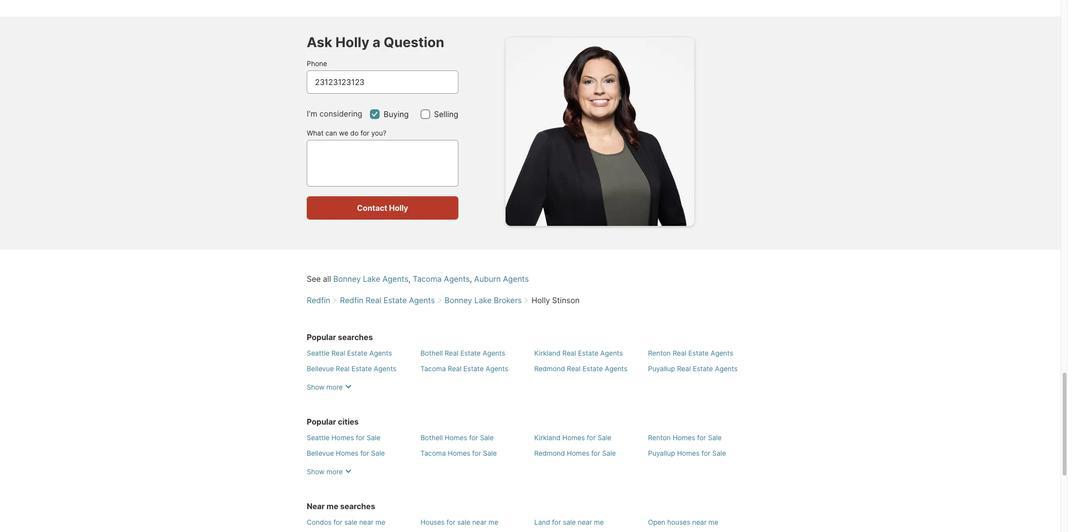 Task type: describe. For each thing, give the bounding box(es) containing it.
1 vertical spatial searches
[[340, 502, 375, 512]]

a
[[373, 34, 381, 51]]

puyallup homes for sale link
[[649, 450, 727, 458]]

holly for ask
[[336, 34, 370, 51]]

bellevue real estate agents
[[307, 365, 397, 373]]

renton homes for sale
[[649, 434, 722, 442]]

estate for kirkland
[[578, 349, 599, 358]]

for up 'puyallup homes for sale'
[[698, 434, 707, 442]]

bothell homes for sale
[[421, 434, 494, 442]]

sale for seattle homes for sale
[[367, 434, 381, 442]]

tacoma real estate agents
[[421, 365, 509, 373]]

real for renton
[[673, 349, 687, 358]]

question
[[384, 34, 445, 51]]

agents left 'auburn'
[[444, 275, 470, 284]]

selling
[[434, 109, 459, 119]]

4 near from the left
[[693, 519, 707, 527]]

for down bothell homes for sale
[[473, 450, 481, 458]]

homes for puyallup
[[678, 450, 700, 458]]

houses
[[421, 519, 445, 527]]

0 vertical spatial searches
[[338, 333, 373, 343]]

contact holly button
[[307, 196, 459, 220]]

kirkland real estate agents
[[535, 349, 623, 358]]

seattle for popular searches
[[307, 349, 330, 358]]

homes for seattle
[[332, 434, 354, 442]]

homes for bothell
[[445, 434, 468, 442]]

open
[[649, 519, 666, 527]]

for down renton homes for sale
[[702, 450, 711, 458]]

bothell homes for sale link
[[421, 434, 494, 442]]

seattle real estate agents link
[[307, 349, 392, 358]]

estate for renton
[[689, 349, 709, 358]]

more for searches
[[327, 383, 343, 392]]

estate for seattle
[[347, 349, 368, 358]]

redmond homes for sale link
[[535, 450, 616, 458]]

estate for tacoma
[[464, 365, 484, 373]]

kirkland homes for sale link
[[535, 434, 612, 442]]

show for popular searches
[[307, 383, 325, 392]]

you?
[[372, 129, 387, 137]]

condos for sale near me
[[307, 519, 386, 527]]

agents for bothell real estate agents
[[483, 349, 506, 358]]

redfin link
[[307, 296, 330, 306]]

redmond real estate agents
[[535, 365, 628, 373]]

sale for houses
[[458, 519, 471, 527]]

puyallup homes for sale
[[649, 450, 727, 458]]

seattle homes for sale
[[307, 434, 381, 442]]

agents for renton real estate agents
[[711, 349, 734, 358]]

agents for puyallup real estate agents
[[715, 365, 738, 373]]

open houses near me
[[649, 519, 719, 527]]

renton for popular searches
[[649, 349, 671, 358]]

real for tacoma
[[448, 365, 462, 373]]

show more link for searches
[[307, 379, 355, 393]]

me for houses
[[489, 519, 499, 527]]

puyallup for popular searches
[[649, 365, 676, 373]]

homes for kirkland
[[563, 434, 585, 442]]

redmond real estate agents link
[[535, 365, 628, 373]]

tacoma for popular searches
[[421, 365, 446, 373]]

me for condos
[[376, 519, 386, 527]]

sale for redmond homes for sale
[[603, 450, 616, 458]]

redfin for redfin real estate agents
[[340, 296, 364, 306]]

puyallup real estate agents
[[649, 365, 738, 373]]

more for cities
[[327, 468, 343, 476]]

1 , from the left
[[409, 275, 411, 284]]

tacoma for popular cities
[[421, 450, 446, 458]]

show for popular cities
[[307, 468, 325, 476]]

redmond for searches
[[535, 365, 565, 373]]

Buying checkbox
[[370, 109, 380, 119]]

near
[[307, 502, 325, 512]]

brokers
[[494, 296, 522, 306]]

condos for sale near me link
[[307, 519, 386, 527]]

homes for bellevue
[[336, 450, 359, 458]]

i'm considering
[[307, 109, 363, 119]]

show more link for cities
[[307, 463, 355, 478]]

agents for redmond real estate agents
[[605, 365, 628, 373]]

bothell for popular searches
[[421, 349, 443, 358]]

near for condos for sale near me
[[359, 519, 374, 527]]

land for sale near me link
[[535, 519, 604, 527]]

do
[[351, 129, 359, 137]]

real for redfin
[[366, 296, 382, 306]]

agents up 'redfin real estate agents' link
[[383, 275, 409, 284]]

redmond for cities
[[535, 450, 565, 458]]

open houses near me link
[[649, 519, 719, 527]]

redfin real estate agents
[[340, 296, 435, 306]]

redfin real estate agents link
[[340, 296, 435, 306]]

condos
[[307, 519, 332, 527]]

redmond homes for sale
[[535, 450, 616, 458]]

near me searches
[[307, 502, 375, 512]]

puyallup real estate agents link
[[649, 365, 738, 373]]

contact
[[357, 203, 388, 213]]

real for puyallup
[[678, 365, 691, 373]]

bonney lake brokers
[[445, 296, 522, 306]]

auburn
[[475, 275, 501, 284]]

renton homes for sale link
[[649, 434, 722, 442]]

kirkland for searches
[[535, 349, 561, 358]]

ask
[[307, 34, 333, 51]]

what can we do for you?
[[307, 129, 387, 137]]

sale for puyallup homes for sale
[[713, 450, 727, 458]]

1 horizontal spatial bonney
[[445, 296, 472, 306]]

contact holly
[[357, 203, 408, 213]]

renton real estate agents link
[[649, 349, 734, 358]]

bonney lake brokers link
[[445, 296, 522, 306]]

real for redmond
[[567, 365, 581, 373]]

popular cities
[[307, 418, 359, 427]]

what
[[307, 129, 324, 137]]

kirkland homes for sale
[[535, 434, 612, 442]]

homes for renton
[[673, 434, 696, 442]]

bellevue real estate agents link
[[307, 365, 397, 373]]

Selling checkbox
[[421, 109, 430, 119]]



Task type: vqa. For each thing, say whether or not it's contained in the screenshot.
'more'
yes



Task type: locate. For each thing, give the bounding box(es) containing it.
real
[[366, 296, 382, 306], [332, 349, 345, 358], [445, 349, 459, 358], [563, 349, 577, 358], [673, 349, 687, 358], [336, 365, 350, 373], [448, 365, 462, 373], [567, 365, 581, 373], [678, 365, 691, 373]]

agents down renton real estate agents
[[715, 365, 738, 373]]

0 vertical spatial puyallup
[[649, 365, 676, 373]]

sale up 'puyallup homes for sale'
[[708, 434, 722, 442]]

puyallup down renton real estate agents
[[649, 365, 676, 373]]

show more for searches
[[307, 383, 343, 392]]

land
[[535, 519, 551, 527]]

0 horizontal spatial ,
[[409, 275, 411, 284]]

for down the cities
[[356, 434, 365, 442]]

homes up the bellevue homes for sale
[[332, 434, 354, 442]]

sale down seattle homes for sale link
[[371, 450, 385, 458]]

agents down the bothell real estate agents
[[486, 365, 509, 373]]

2 near from the left
[[473, 519, 487, 527]]

for right houses
[[447, 519, 456, 527]]

lake
[[363, 275, 381, 284], [475, 296, 492, 306]]

tacoma homes for sale
[[421, 450, 497, 458]]

cities
[[338, 418, 359, 427]]

show more link down bellevue real estate agents 'link'
[[307, 379, 355, 393]]

me for land
[[594, 519, 604, 527]]

bothell
[[421, 349, 443, 358], [421, 434, 443, 442]]

homes
[[332, 434, 354, 442], [445, 434, 468, 442], [563, 434, 585, 442], [673, 434, 696, 442], [336, 450, 359, 458], [448, 450, 471, 458], [567, 450, 590, 458], [678, 450, 700, 458]]

estate down the kirkland real estate agents
[[583, 365, 603, 373]]

2 bothell from the top
[[421, 434, 443, 442]]

phone
[[307, 59, 327, 68]]

renton
[[649, 349, 671, 358], [649, 434, 671, 442]]

0 vertical spatial popular
[[307, 333, 336, 343]]

holly right contact
[[389, 203, 408, 213]]

seattle
[[307, 349, 330, 358], [307, 434, 330, 442]]

1 bothell from the top
[[421, 349, 443, 358]]

estate up redmond real estate agents "link"
[[578, 349, 599, 358]]

holly inside contact holly button
[[389, 203, 408, 213]]

bellevue for popular cities
[[307, 450, 334, 458]]

1 show more from the top
[[307, 383, 343, 392]]

homes down "kirkland homes for sale" link
[[567, 450, 590, 458]]

0 vertical spatial tacoma
[[413, 275, 442, 284]]

1 vertical spatial show
[[307, 468, 325, 476]]

0 vertical spatial redmond
[[535, 365, 565, 373]]

kirkland
[[535, 349, 561, 358], [535, 434, 561, 442]]

seattle down popular cities
[[307, 434, 330, 442]]

1 redmond from the top
[[535, 365, 565, 373]]

bellevue
[[307, 365, 334, 373], [307, 450, 334, 458]]

real for seattle
[[332, 349, 345, 358]]

0 horizontal spatial lake
[[363, 275, 381, 284]]

1 show from the top
[[307, 383, 325, 392]]

1 vertical spatial show more link
[[307, 463, 355, 478]]

agents down the kirkland real estate agents
[[605, 365, 628, 373]]

houses for sale near me
[[421, 519, 499, 527]]

2 kirkland from the top
[[535, 434, 561, 442]]

real for bothell
[[445, 349, 459, 358]]

popular up seattle real estate agents link
[[307, 333, 336, 343]]

estate down see all bonney lake agents , tacoma agents , auburn agents
[[384, 296, 407, 306]]

for up redmond homes for sale 'link'
[[587, 434, 596, 442]]

searches
[[338, 333, 373, 343], [340, 502, 375, 512]]

redfin down the see
[[307, 296, 330, 306]]

ask holly a question
[[307, 34, 445, 51]]

near for land for sale near me
[[578, 519, 593, 527]]

1 seattle from the top
[[307, 349, 330, 358]]

lake up 'redfin real estate agents' link
[[363, 275, 381, 284]]

1 horizontal spatial lake
[[475, 296, 492, 306]]

0 vertical spatial show more link
[[307, 379, 355, 393]]

real for kirkland
[[563, 349, 577, 358]]

estate for redfin
[[384, 296, 407, 306]]

homes up redmond homes for sale 'link'
[[563, 434, 585, 442]]

(      )      - text field
[[315, 77, 450, 88]]

bothell real estate agents
[[421, 349, 506, 358]]

0 vertical spatial kirkland
[[535, 349, 561, 358]]

for up the tacoma homes for sale link
[[469, 434, 478, 442]]

bothell for popular cities
[[421, 434, 443, 442]]

puyallup for popular cities
[[649, 450, 676, 458]]

2 horizontal spatial holly
[[532, 296, 550, 306]]

kirkland up redmond real estate agents "link"
[[535, 349, 561, 358]]

see all bonney lake agents , tacoma agents , auburn agents
[[307, 275, 529, 284]]

popular left the cities
[[307, 418, 336, 427]]

seattle for popular cities
[[307, 434, 330, 442]]

bellevue for popular searches
[[307, 365, 334, 373]]

land for sale near me
[[535, 519, 604, 527]]

1 vertical spatial tacoma
[[421, 365, 446, 373]]

for right the do
[[361, 129, 370, 137]]

0 vertical spatial show more
[[307, 383, 343, 392]]

0 vertical spatial bothell
[[421, 349, 443, 358]]

homes for tacoma
[[448, 450, 471, 458]]

bellevue down seattle homes for sale link
[[307, 450, 334, 458]]

sale right houses
[[458, 519, 471, 527]]

1 vertical spatial puyallup
[[649, 450, 676, 458]]

lake down 'auburn'
[[475, 296, 492, 306]]

3 near from the left
[[578, 519, 593, 527]]

near for houses for sale near me
[[473, 519, 487, 527]]

houses for sale near me link
[[421, 519, 499, 527]]

redmond down "kirkland homes for sale" link
[[535, 450, 565, 458]]

homes down bothell homes for sale
[[448, 450, 471, 458]]

holly for contact
[[389, 203, 408, 213]]

2 bellevue from the top
[[307, 450, 334, 458]]

buying
[[384, 109, 409, 119]]

1 popular from the top
[[307, 333, 336, 343]]

stinson
[[553, 296, 580, 306]]

2 renton from the top
[[649, 434, 671, 442]]

2 popular from the top
[[307, 418, 336, 427]]

estate up bellevue real estate agents 'link'
[[347, 349, 368, 358]]

sale for condos
[[345, 519, 358, 527]]

show more down the bellevue homes for sale
[[307, 468, 343, 476]]

1 vertical spatial seattle
[[307, 434, 330, 442]]

1 vertical spatial popular
[[307, 418, 336, 427]]

1 vertical spatial bonney
[[445, 296, 472, 306]]

1 bellevue from the top
[[307, 365, 334, 373]]

1 show more link from the top
[[307, 379, 355, 393]]

1 vertical spatial holly
[[389, 203, 408, 213]]

homes down seattle homes for sale link
[[336, 450, 359, 458]]

1 vertical spatial bellevue
[[307, 450, 334, 458]]

1 horizontal spatial holly
[[389, 203, 408, 213]]

for down near me searches
[[334, 519, 343, 527]]

sale up the tacoma homes for sale link
[[480, 434, 494, 442]]

sale for tacoma homes for sale
[[483, 450, 497, 458]]

all
[[323, 275, 331, 284]]

renton up puyallup real estate agents
[[649, 349, 671, 358]]

0 vertical spatial more
[[327, 383, 343, 392]]

sale down renton homes for sale
[[713, 450, 727, 458]]

holly left "a"
[[336, 34, 370, 51]]

redmond down the kirkland real estate agents
[[535, 365, 565, 373]]

agents for bellevue real estate agents
[[374, 365, 397, 373]]

popular searches
[[307, 333, 373, 343]]

redfin for redfin link
[[307, 296, 330, 306]]

agents up bellevue real estate agents 'link'
[[370, 349, 392, 358]]

considering
[[320, 109, 363, 119]]

2 , from the left
[[470, 275, 472, 284]]

2 show more from the top
[[307, 468, 343, 476]]

estate up tacoma real estate agents link
[[461, 349, 481, 358]]

me
[[327, 502, 339, 512], [376, 519, 386, 527], [489, 519, 499, 527], [594, 519, 604, 527], [709, 519, 719, 527]]

for down "kirkland homes for sale" link
[[592, 450, 601, 458]]

1 horizontal spatial ,
[[470, 275, 472, 284]]

3 sale from the left
[[563, 519, 576, 527]]

more
[[327, 383, 343, 392], [327, 468, 343, 476]]

0 vertical spatial show
[[307, 383, 325, 392]]

1 renton from the top
[[649, 349, 671, 358]]

0 vertical spatial holly
[[336, 34, 370, 51]]

1 vertical spatial bothell
[[421, 434, 443, 442]]

2 show from the top
[[307, 468, 325, 476]]

renton up 'puyallup homes for sale'
[[649, 434, 671, 442]]

2 sale from the left
[[458, 519, 471, 527]]

agents down seattle real estate agents
[[374, 365, 397, 373]]

0 horizontal spatial sale
[[345, 519, 358, 527]]

bonney down see all bonney lake agents , tacoma agents , auburn agents
[[445, 296, 472, 306]]

bothell real estate agents link
[[421, 349, 506, 358]]

agents up puyallup real estate agents
[[711, 349, 734, 358]]

agents for seattle real estate agents
[[370, 349, 392, 358]]

homes up 'puyallup homes for sale'
[[673, 434, 696, 442]]

bellevue down seattle real estate agents link
[[307, 365, 334, 373]]

show up near
[[307, 468, 325, 476]]

searches up condos for sale near me
[[340, 502, 375, 512]]

0 horizontal spatial redfin
[[307, 296, 330, 306]]

redfin right redfin link
[[340, 296, 364, 306]]

estate
[[384, 296, 407, 306], [347, 349, 368, 358], [461, 349, 481, 358], [578, 349, 599, 358], [689, 349, 709, 358], [352, 365, 372, 373], [464, 365, 484, 373], [583, 365, 603, 373], [693, 365, 714, 373]]

2 vertical spatial holly
[[532, 296, 550, 306]]

popular for popular searches
[[307, 333, 336, 343]]

0 vertical spatial bellevue
[[307, 365, 334, 373]]

tacoma up 'redfin real estate agents' link
[[413, 275, 442, 284]]

1 near from the left
[[359, 519, 374, 527]]

bellevue homes for sale link
[[307, 450, 385, 458]]

, left 'auburn'
[[470, 275, 472, 284]]

homes up the tacoma homes for sale link
[[445, 434, 468, 442]]

,
[[409, 275, 411, 284], [470, 275, 472, 284]]

holly left stinson
[[532, 296, 550, 306]]

for right land
[[552, 519, 561, 527]]

seattle homes for sale link
[[307, 434, 381, 442]]

2 puyallup from the top
[[649, 450, 676, 458]]

show up popular cities
[[307, 383, 325, 392]]

show more
[[307, 383, 343, 392], [307, 468, 343, 476]]

estate down the bothell real estate agents
[[464, 365, 484, 373]]

holly stinson
[[532, 296, 580, 306]]

agents for tacoma real estate agents
[[486, 365, 509, 373]]

2 redfin from the left
[[340, 296, 364, 306]]

1 kirkland from the top
[[535, 349, 561, 358]]

popular for popular cities
[[307, 418, 336, 427]]

2 seattle from the top
[[307, 434, 330, 442]]

show more link down bellevue homes for sale link
[[307, 463, 355, 478]]

agents down see all bonney lake agents , tacoma agents , auburn agents
[[409, 296, 435, 306]]

show more down bellevue real estate agents 'link'
[[307, 383, 343, 392]]

1 redfin from the left
[[307, 296, 330, 306]]

renton for popular cities
[[649, 434, 671, 442]]

1 puyallup from the top
[[649, 365, 676, 373]]

2 redmond from the top
[[535, 450, 565, 458]]

show
[[307, 383, 325, 392], [307, 468, 325, 476]]

sale down near me searches
[[345, 519, 358, 527]]

sale for kirkland homes for sale
[[598, 434, 612, 442]]

sale down "kirkland homes for sale" link
[[603, 450, 616, 458]]

agents for kirkland real estate agents
[[601, 349, 623, 358]]

sale for bellevue homes for sale
[[371, 450, 385, 458]]

agents
[[383, 275, 409, 284], [444, 275, 470, 284], [503, 275, 529, 284], [409, 296, 435, 306], [370, 349, 392, 358], [483, 349, 506, 358], [601, 349, 623, 358], [711, 349, 734, 358], [374, 365, 397, 373], [486, 365, 509, 373], [605, 365, 628, 373], [715, 365, 738, 373]]

show more link
[[307, 379, 355, 393], [307, 463, 355, 478]]

sale right land
[[563, 519, 576, 527]]

agents for redfin real estate agents
[[409, 296, 435, 306]]

estate for redmond
[[583, 365, 603, 373]]

estate down renton real estate agents
[[693, 365, 714, 373]]

show more for cities
[[307, 468, 343, 476]]

1 horizontal spatial redfin
[[340, 296, 364, 306]]

0 vertical spatial bonney
[[333, 275, 361, 284]]

sale
[[345, 519, 358, 527], [458, 519, 471, 527], [563, 519, 576, 527]]

puyallup down renton homes for sale
[[649, 450, 676, 458]]

0 horizontal spatial bonney
[[333, 275, 361, 284]]

real for bellevue
[[336, 365, 350, 373]]

sale for renton homes for sale
[[708, 434, 722, 442]]

sale
[[367, 434, 381, 442], [480, 434, 494, 442], [598, 434, 612, 442], [708, 434, 722, 442], [371, 450, 385, 458], [483, 450, 497, 458], [603, 450, 616, 458], [713, 450, 727, 458]]

redmond
[[535, 365, 565, 373], [535, 450, 565, 458]]

sale for bothell homes for sale
[[480, 434, 494, 442]]

more down bellevue homes for sale link
[[327, 468, 343, 476]]

1 vertical spatial kirkland
[[535, 434, 561, 442]]

estate for puyallup
[[693, 365, 714, 373]]

renton real estate agents
[[649, 349, 734, 358]]

more down bellevue real estate agents 'link'
[[327, 383, 343, 392]]

bellevue homes for sale
[[307, 450, 385, 458]]

redfin
[[307, 296, 330, 306], [340, 296, 364, 306]]

tacoma down the bothell real estate agents
[[421, 365, 446, 373]]

sale up redmond homes for sale 'link'
[[598, 434, 612, 442]]

sale for land
[[563, 519, 576, 527]]

puyallup
[[649, 365, 676, 373], [649, 450, 676, 458]]

searches up seattle real estate agents link
[[338, 333, 373, 343]]

agents up brokers
[[503, 275, 529, 284]]

sale down bothell homes for sale
[[483, 450, 497, 458]]

we
[[339, 129, 349, 137]]

houses
[[668, 519, 691, 527]]

1 more from the top
[[327, 383, 343, 392]]

kirkland up redmond homes for sale 'link'
[[535, 434, 561, 442]]

popular
[[307, 333, 336, 343], [307, 418, 336, 427]]

tacoma down bothell homes for sale
[[421, 450, 446, 458]]

0 vertical spatial renton
[[649, 349, 671, 358]]

seattle down the popular searches
[[307, 349, 330, 358]]

i'm
[[307, 109, 318, 119]]

homes down renton homes for sale
[[678, 450, 700, 458]]

estate for bothell
[[461, 349, 481, 358]]

2 vertical spatial tacoma
[[421, 450, 446, 458]]

bonney right all
[[333, 275, 361, 284]]

estate for bellevue
[[352, 365, 372, 373]]

seattle real estate agents
[[307, 349, 392, 358]]

see
[[307, 275, 321, 284]]

tacoma homes for sale link
[[421, 450, 497, 458]]

1 vertical spatial show more
[[307, 468, 343, 476]]

agents up redmond real estate agents "link"
[[601, 349, 623, 358]]

for
[[361, 129, 370, 137], [356, 434, 365, 442], [469, 434, 478, 442], [587, 434, 596, 442], [698, 434, 707, 442], [361, 450, 369, 458], [473, 450, 481, 458], [592, 450, 601, 458], [702, 450, 711, 458], [334, 519, 343, 527], [447, 519, 456, 527], [552, 519, 561, 527]]

tacoma
[[413, 275, 442, 284], [421, 365, 446, 373], [421, 450, 446, 458]]

estate up puyallup real estate agents
[[689, 349, 709, 358]]

2 more from the top
[[327, 468, 343, 476]]

1 horizontal spatial sale
[[458, 519, 471, 527]]

sale up bellevue homes for sale link
[[367, 434, 381, 442]]

tacoma real estate agents link
[[421, 365, 509, 373]]

0 vertical spatial lake
[[363, 275, 381, 284]]

for down seattle homes for sale link
[[361, 450, 369, 458]]

0 horizontal spatial holly
[[336, 34, 370, 51]]

1 vertical spatial redmond
[[535, 450, 565, 458]]

bothell up the tacoma homes for sale link
[[421, 434, 443, 442]]

bothell up tacoma real estate agents link
[[421, 349, 443, 358]]

2 show more link from the top
[[307, 463, 355, 478]]

1 sale from the left
[[345, 519, 358, 527]]

agents up tacoma real estate agents link
[[483, 349, 506, 358]]

kirkland for cities
[[535, 434, 561, 442]]

1 vertical spatial more
[[327, 468, 343, 476]]

2 horizontal spatial sale
[[563, 519, 576, 527]]

0 vertical spatial seattle
[[307, 349, 330, 358]]

can
[[326, 129, 337, 137]]

estate down seattle real estate agents link
[[352, 365, 372, 373]]

holly
[[336, 34, 370, 51], [389, 203, 408, 213], [532, 296, 550, 306]]

1 vertical spatial renton
[[649, 434, 671, 442]]

1 vertical spatial lake
[[475, 296, 492, 306]]

kirkland real estate agents link
[[535, 349, 623, 358]]

homes for redmond
[[567, 450, 590, 458]]

, up 'redfin real estate agents' link
[[409, 275, 411, 284]]



